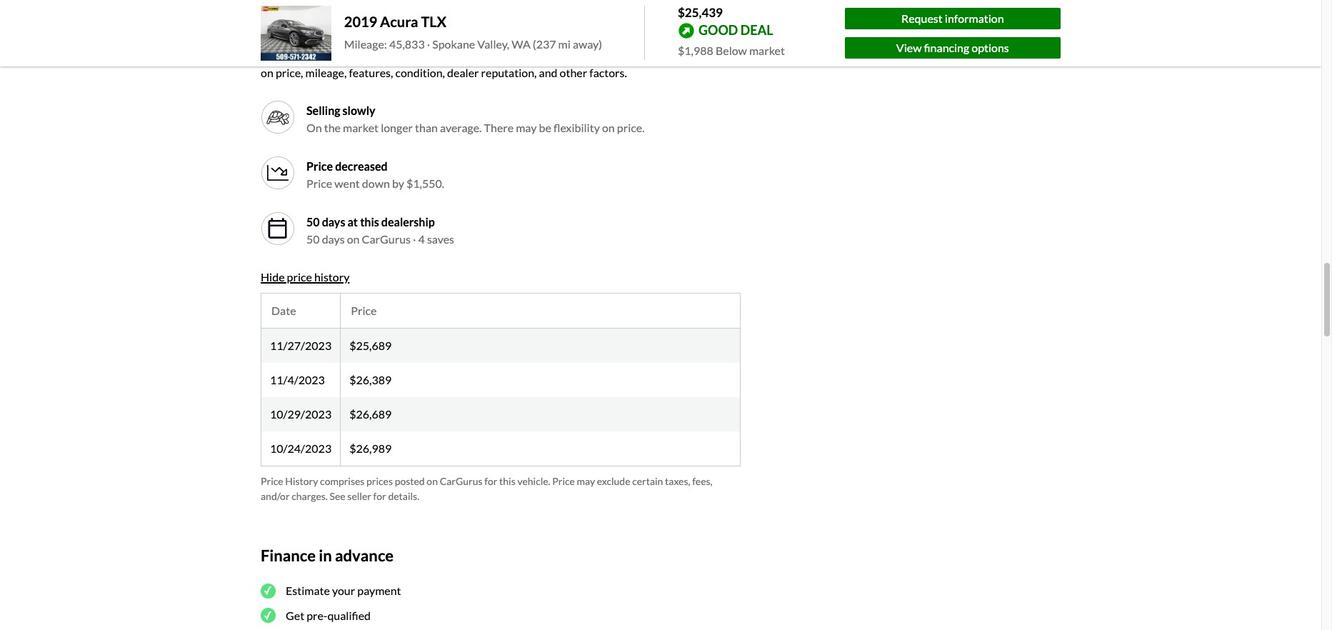 Task type: describe. For each thing, give the bounding box(es) containing it.
the
[[324, 121, 341, 134]]

slowly
[[343, 103, 375, 117]]

price history comprises prices posted on cargurus for this vehicle.
[[261, 475, 550, 487]]

there
[[484, 121, 514, 134]]

· inside 50 days at this dealership 50 days on cargurus · 4 saves
[[413, 232, 416, 246]]

hide
[[261, 270, 285, 283]]

history
[[314, 270, 350, 283]]

view
[[896, 41, 922, 54]]

market down deal
[[749, 43, 785, 57]]

1 horizontal spatial $1,988
[[678, 43, 714, 57]]

0 horizontal spatial price
[[287, 270, 312, 283]]

saves
[[427, 232, 454, 246]]

is
[[303, 48, 311, 62]]

$1,550.
[[406, 176, 444, 190]]

10/29/2023
[[270, 407, 332, 421]]

your
[[332, 584, 355, 597]]

good deal
[[699, 22, 773, 38]]

price for price may exclude certain taxes, fees, and/or charges. see seller for details.
[[552, 475, 575, 487]]

wa
[[512, 37, 531, 51]]

price decreased price went down by $1,550.
[[306, 159, 444, 190]]

cargurus inside 50 days at this dealership 50 days on cargurus · 4 saves
[[362, 232, 411, 246]]

decreased
[[335, 159, 388, 173]]

0 horizontal spatial $1,988
[[313, 48, 349, 62]]

1 horizontal spatial price
[[503, 22, 525, 34]]

options
[[972, 41, 1009, 54]]

factors.
[[590, 66, 627, 79]]

average.
[[440, 121, 482, 134]]

2 50 from the top
[[306, 232, 320, 246]]

1 car from the left
[[284, 48, 300, 62]]

0 horizontal spatial price.
[[423, 48, 452, 62]]

in
[[319, 546, 332, 565]]

market up condition,
[[384, 48, 421, 62]]

financing
[[924, 41, 970, 54]]

2 days from the top
[[322, 232, 345, 246]]

request information
[[902, 11, 1004, 25]]

· inside 2019 acura tlx mileage: 45,833 · spokane valley, wa (237 mi away)
[[427, 37, 430, 51]]

2019 inside the we compared this car with similar 2019 acura tlx based on price, mileage, features, condition, dealer reputation, and other factors.
[[625, 48, 651, 62]]

this car is $1,988 below market price.
[[261, 48, 452, 62]]

hide price history link
[[261, 270, 350, 283]]

price. inside selling slowly on the market longer than average. there may be flexibility on price.
[[617, 121, 645, 134]]

and/or
[[261, 490, 290, 502]]

fees,
[[692, 475, 713, 487]]

other
[[560, 66, 587, 79]]

by
[[392, 176, 404, 190]]

at
[[348, 215, 358, 228]]

hide price history
[[261, 270, 350, 283]]

avg.
[[449, 22, 468, 34]]

comprises
[[320, 475, 365, 487]]

price for price history comprises prices posted on cargurus for this vehicle.
[[261, 475, 283, 487]]

advance
[[335, 546, 394, 565]]

charges.
[[292, 490, 328, 502]]

reputation,
[[481, 66, 537, 79]]

down
[[362, 176, 390, 190]]

11/4/2023
[[270, 373, 325, 386]]

estimate your payment
[[286, 584, 401, 597]]

went
[[335, 176, 360, 190]]

1 vertical spatial cargurus
[[440, 475, 483, 487]]

we
[[454, 48, 471, 62]]

estimate
[[286, 584, 330, 597]]

mileage,
[[305, 66, 347, 79]]

be
[[539, 121, 551, 134]]

avg. market price (imv)
[[449, 22, 552, 34]]

with
[[565, 48, 587, 62]]

details.
[[388, 490, 419, 502]]

qualified
[[327, 608, 371, 622]]

1 days from the top
[[322, 215, 345, 228]]

payment
[[357, 584, 401, 597]]

dealer
[[447, 66, 479, 79]]

compared
[[474, 48, 524, 62]]

finance
[[261, 546, 316, 565]]

50 days at this dealership 50 days on cargurus · 4 saves
[[306, 215, 454, 246]]

date
[[271, 303, 296, 317]]

price decreased image
[[261, 156, 295, 190]]

price for price
[[351, 303, 377, 317]]

tlx inside 2019 acura tlx mileage: 45,833 · spokane valley, wa (237 mi away)
[[421, 13, 447, 30]]

similar
[[589, 48, 623, 62]]

$1,988 below market
[[678, 43, 785, 57]]

on
[[306, 121, 322, 134]]

vehicle.
[[518, 475, 550, 487]]

tlx inside the we compared this car with similar 2019 acura tlx based on price, mileage, features, condition, dealer reputation, and other factors.
[[685, 48, 705, 62]]

condition,
[[395, 66, 445, 79]]

valley,
[[477, 37, 510, 51]]

features,
[[349, 66, 393, 79]]

for inside price may exclude certain taxes, fees, and/or charges. see seller for details.
[[373, 490, 386, 502]]

finance in advance
[[261, 546, 394, 565]]

price,
[[276, 66, 303, 79]]

on inside 50 days at this dealership 50 days on cargurus · 4 saves
[[347, 232, 360, 246]]

and
[[539, 66, 558, 79]]

1 horizontal spatial for
[[485, 475, 497, 487]]

information
[[945, 11, 1004, 25]]

request
[[902, 11, 943, 25]]

may inside selling slowly on the market longer than average. there may be flexibility on price.
[[516, 121, 537, 134]]

good
[[699, 22, 738, 38]]



Task type: locate. For each thing, give the bounding box(es) containing it.
exclude
[[597, 475, 630, 487]]

request information button
[[845, 8, 1061, 29]]

for
[[485, 475, 497, 487], [373, 490, 386, 502]]

$26,689
[[349, 407, 392, 421]]

dealership
[[381, 215, 435, 228]]

0 vertical spatial cargurus
[[362, 232, 411, 246]]

45,833
[[389, 37, 425, 51]]

price. up condition,
[[423, 48, 452, 62]]

2 car from the left
[[547, 48, 562, 62]]

for down prices
[[373, 490, 386, 502]]

view financing options
[[896, 41, 1009, 54]]

price up the and/or
[[261, 475, 283, 487]]

on right posted
[[427, 475, 438, 487]]

0 vertical spatial ·
[[427, 37, 430, 51]]

see
[[330, 490, 346, 502]]

11/27/2023
[[270, 338, 332, 352]]

days up history
[[322, 232, 345, 246]]

·
[[427, 37, 430, 51], [413, 232, 416, 246]]

days
[[322, 215, 345, 228], [322, 232, 345, 246]]

price
[[503, 22, 525, 34], [287, 270, 312, 283]]

· left '4'
[[413, 232, 416, 246]]

price decreased image
[[266, 161, 289, 184]]

cargurus
[[362, 232, 411, 246], [440, 475, 483, 487]]

car
[[284, 48, 300, 62], [547, 48, 562, 62]]

price. right flexibility on the top of the page
[[617, 121, 645, 134]]

2019
[[344, 13, 377, 30], [625, 48, 651, 62]]

view financing options button
[[845, 37, 1061, 58]]

price right vehicle.
[[552, 475, 575, 487]]

50
[[306, 215, 320, 228], [306, 232, 320, 246]]

may left be in the left top of the page
[[516, 121, 537, 134]]

deal
[[741, 22, 773, 38]]

0 horizontal spatial cargurus
[[362, 232, 411, 246]]

tlx left 'avg.'
[[421, 13, 447, 30]]

1 vertical spatial this
[[360, 215, 379, 228]]

this
[[526, 48, 544, 62], [360, 215, 379, 228], [499, 475, 516, 487]]

0 vertical spatial this
[[526, 48, 544, 62]]

price up wa
[[503, 22, 525, 34]]

1 horizontal spatial may
[[577, 475, 595, 487]]

selling slowly image
[[266, 106, 289, 128]]

$26,989
[[349, 441, 392, 455]]

$1,988 down good
[[678, 43, 714, 57]]

on inside the we compared this car with similar 2019 acura tlx based on price, mileage, features, condition, dealer reputation, and other factors.
[[261, 66, 273, 79]]

1 vertical spatial for
[[373, 490, 386, 502]]

history
[[285, 475, 318, 487]]

price may exclude certain taxes, fees, and/or charges. see seller for details.
[[261, 475, 713, 502]]

2 horizontal spatial this
[[526, 48, 544, 62]]

acura inside the we compared this car with similar 2019 acura tlx based on price, mileage, features, condition, dealer reputation, and other factors.
[[654, 48, 683, 62]]

$25,439
[[678, 5, 723, 20]]

1 horizontal spatial acura
[[654, 48, 683, 62]]

0 vertical spatial 50
[[306, 215, 320, 228]]

market
[[470, 22, 501, 34], [749, 43, 785, 57], [384, 48, 421, 62], [343, 121, 379, 134]]

1 horizontal spatial car
[[547, 48, 562, 62]]

2019 acura tlx image
[[261, 6, 332, 61]]

1 horizontal spatial 2019
[[625, 48, 651, 62]]

based
[[708, 48, 737, 62]]

2019 acura tlx mileage: 45,833 · spokane valley, wa (237 mi away)
[[344, 13, 602, 51]]

1 vertical spatial price.
[[617, 121, 645, 134]]

mileage:
[[344, 37, 387, 51]]

acura inside 2019 acura tlx mileage: 45,833 · spokane valley, wa (237 mi away)
[[380, 13, 418, 30]]

days left at
[[322, 215, 345, 228]]

selling slowly on the market longer than average. there may be flexibility on price.
[[306, 103, 645, 134]]

50 days at this dealership image
[[261, 211, 295, 246], [266, 217, 289, 240]]

· right 45,833
[[427, 37, 430, 51]]

on inside selling slowly on the market longer than average. there may be flexibility on price.
[[602, 121, 615, 134]]

1 vertical spatial ·
[[413, 232, 416, 246]]

mi
[[558, 37, 571, 51]]

0 horizontal spatial may
[[516, 121, 537, 134]]

50 left at
[[306, 215, 320, 228]]

spokane
[[432, 37, 475, 51]]

this inside 50 days at this dealership 50 days on cargurus · 4 saves
[[360, 215, 379, 228]]

price up $25,689 on the bottom left of page
[[351, 303, 377, 317]]

car up and
[[547, 48, 562, 62]]

car left is
[[284, 48, 300, 62]]

this right at
[[360, 215, 379, 228]]

1 vertical spatial price
[[287, 270, 312, 283]]

1 vertical spatial days
[[322, 232, 345, 246]]

price left went
[[306, 176, 332, 190]]

50 up 'hide price history' at the left top of page
[[306, 232, 320, 246]]

pre-
[[307, 608, 327, 622]]

this left vehicle.
[[499, 475, 516, 487]]

car inside the we compared this car with similar 2019 acura tlx based on price, mileage, features, condition, dealer reputation, and other factors.
[[547, 48, 562, 62]]

4
[[418, 232, 425, 246]]

0 horizontal spatial acura
[[380, 13, 418, 30]]

1 vertical spatial 2019
[[625, 48, 651, 62]]

0 vertical spatial may
[[516, 121, 537, 134]]

get pre-qualified
[[286, 608, 371, 622]]

cargurus right posted
[[440, 475, 483, 487]]

0 horizontal spatial car
[[284, 48, 300, 62]]

cargurus down dealership
[[362, 232, 411, 246]]

10/24/2023
[[270, 441, 332, 455]]

1 vertical spatial acura
[[654, 48, 683, 62]]

than
[[415, 121, 438, 134]]

market inside selling slowly on the market longer than average. there may be flexibility on price.
[[343, 121, 379, 134]]

may inside price may exclude certain taxes, fees, and/or charges. see seller for details.
[[577, 475, 595, 487]]

on down this
[[261, 66, 273, 79]]

get
[[286, 608, 304, 622]]

2 vertical spatial this
[[499, 475, 516, 487]]

0 horizontal spatial tlx
[[421, 13, 447, 30]]

0 vertical spatial acura
[[380, 13, 418, 30]]

1 horizontal spatial this
[[499, 475, 516, 487]]

1 horizontal spatial cargurus
[[440, 475, 483, 487]]

(237
[[533, 37, 556, 51]]

1 vertical spatial 50
[[306, 232, 320, 246]]

posted
[[395, 475, 425, 487]]

0 vertical spatial for
[[485, 475, 497, 487]]

selling
[[306, 103, 340, 117]]

0 vertical spatial 2019
[[344, 13, 377, 30]]

0 vertical spatial price
[[503, 22, 525, 34]]

$25,689
[[349, 338, 392, 352]]

this up and
[[526, 48, 544, 62]]

1 horizontal spatial tlx
[[685, 48, 705, 62]]

0 horizontal spatial for
[[373, 490, 386, 502]]

certain
[[632, 475, 663, 487]]

acura down the $25,439
[[654, 48, 683, 62]]

away)
[[573, 37, 602, 51]]

$1,988 up mileage,
[[313, 48, 349, 62]]

below
[[716, 43, 747, 57]]

1 vertical spatial may
[[577, 475, 595, 487]]

longer
[[381, 121, 413, 134]]

price for price decreased price went down by $1,550.
[[306, 159, 333, 173]]

0 vertical spatial days
[[322, 215, 345, 228]]

2019 inside 2019 acura tlx mileage: 45,833 · spokane valley, wa (237 mi away)
[[344, 13, 377, 30]]

1 horizontal spatial ·
[[427, 37, 430, 51]]

on down at
[[347, 232, 360, 246]]

1 horizontal spatial price.
[[617, 121, 645, 134]]

0 horizontal spatial this
[[360, 215, 379, 228]]

this
[[261, 48, 282, 62]]

taxes,
[[665, 475, 690, 487]]

1 vertical spatial tlx
[[685, 48, 705, 62]]

price.
[[423, 48, 452, 62], [617, 121, 645, 134]]

below
[[351, 48, 382, 62]]

0 vertical spatial tlx
[[421, 13, 447, 30]]

for left vehicle.
[[485, 475, 497, 487]]

on right flexibility on the top of the page
[[602, 121, 615, 134]]

price down on
[[306, 159, 333, 173]]

0 vertical spatial price.
[[423, 48, 452, 62]]

tlx left based
[[685, 48, 705, 62]]

price inside price may exclude certain taxes, fees, and/or charges. see seller for details.
[[552, 475, 575, 487]]

this inside the we compared this car with similar 2019 acura tlx based on price, mileage, features, condition, dealer reputation, and other factors.
[[526, 48, 544, 62]]

2019 up mileage:
[[344, 13, 377, 30]]

price
[[306, 159, 333, 173], [306, 176, 332, 190], [351, 303, 377, 317], [261, 475, 283, 487], [552, 475, 575, 487]]

(imv)
[[527, 22, 552, 34]]

1 50 from the top
[[306, 215, 320, 228]]

market down slowly
[[343, 121, 379, 134]]

$1,988
[[678, 43, 714, 57], [313, 48, 349, 62]]

we compared this car with similar 2019 acura tlx based on price, mileage, features, condition, dealer reputation, and other factors.
[[261, 48, 737, 79]]

selling slowly image
[[261, 100, 295, 134]]

0 horizontal spatial 2019
[[344, 13, 377, 30]]

price right hide
[[287, 270, 312, 283]]

2019 right similar
[[625, 48, 651, 62]]

0 horizontal spatial ·
[[413, 232, 416, 246]]

may
[[516, 121, 537, 134], [577, 475, 595, 487]]

market up valley,
[[470, 22, 501, 34]]

may left 'exclude'
[[577, 475, 595, 487]]

acura up 45,833
[[380, 13, 418, 30]]

prices
[[367, 475, 393, 487]]



Task type: vqa. For each thing, say whether or not it's contained in the screenshot.
No related to No accidents or damage reported.
no



